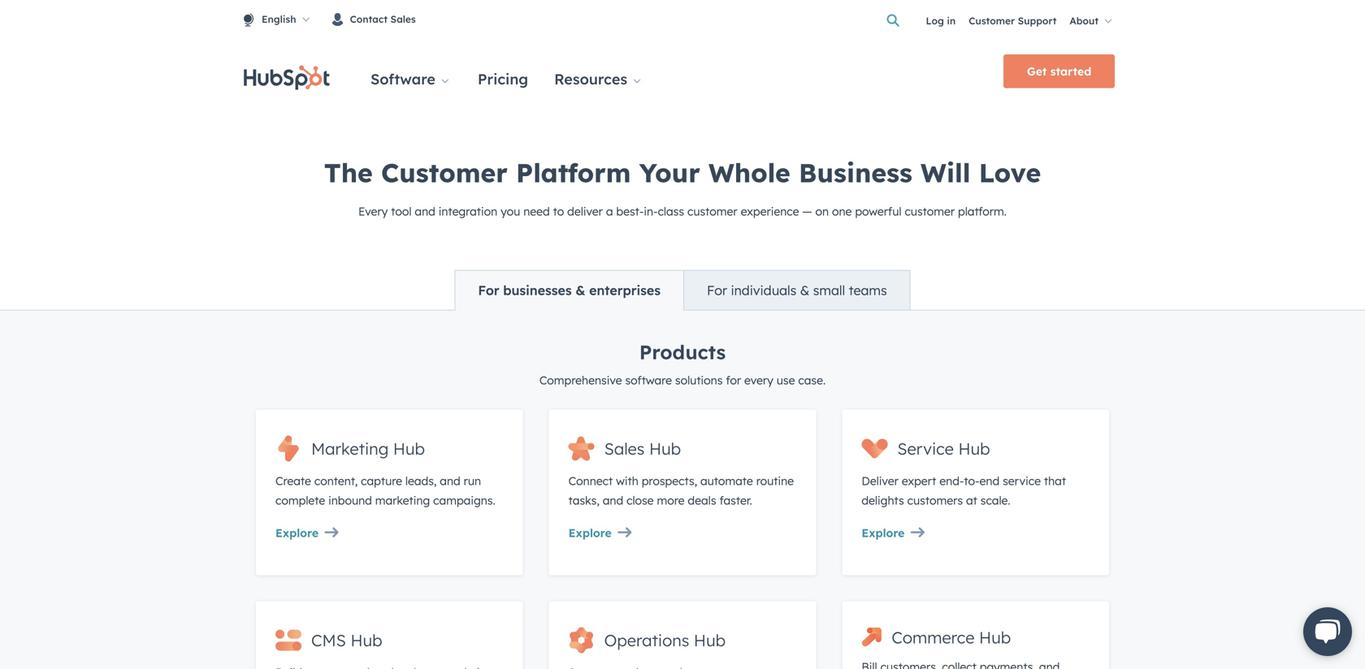 Task type: locate. For each thing, give the bounding box(es) containing it.
started
[[1051, 64, 1092, 78]]

& for businesses
[[576, 282, 586, 299]]

explore for marketing hub
[[276, 526, 319, 540]]

0 horizontal spatial explore
[[276, 526, 319, 540]]

1 for from the left
[[478, 282, 500, 299]]

with
[[616, 474, 639, 488]]

1 horizontal spatial &
[[800, 282, 810, 299]]

business
[[799, 156, 913, 189]]

1 horizontal spatial customer
[[969, 15, 1015, 27]]

hub up to-
[[959, 439, 990, 459]]

marketing hub
[[311, 439, 425, 459]]

hub for commerce hub
[[979, 628, 1011, 648]]

and right tool
[[415, 204, 436, 219]]

2 explore link from the left
[[569, 524, 797, 543]]

about
[[1070, 15, 1099, 27]]

customer down will
[[905, 204, 955, 219]]

operations hub
[[604, 631, 726, 651]]

explore link down marketing at the bottom left of the page
[[276, 524, 504, 543]]

0 horizontal spatial explore link
[[276, 524, 504, 543]]

deliver
[[567, 204, 603, 219]]

sales right contact
[[391, 13, 416, 25]]

end-
[[940, 474, 964, 488]]

explore link
[[276, 524, 504, 543], [569, 524, 797, 543], [862, 524, 1090, 543]]

1 & from the left
[[576, 282, 586, 299]]

2 & from the left
[[800, 282, 810, 299]]

explore link down more at the bottom of page
[[569, 524, 797, 543]]

for individuals & small teams
[[707, 282, 887, 299]]

for
[[478, 282, 500, 299], [707, 282, 727, 299]]

content,
[[314, 474, 358, 488]]

0 horizontal spatial for
[[478, 282, 500, 299]]

2 customer from the left
[[905, 204, 955, 219]]

and left 'run'
[[440, 474, 461, 488]]

sales hub
[[604, 439, 681, 459]]

for left businesses
[[478, 282, 500, 299]]

explore link down 'at'
[[862, 524, 1090, 543]]

1 customer from the left
[[688, 204, 738, 219]]

explore link for service hub
[[862, 524, 1090, 543]]

navigation
[[455, 270, 911, 311]]

2 horizontal spatial and
[[603, 494, 624, 508]]

explore down delights
[[862, 526, 905, 540]]

create
[[276, 474, 311, 488]]

integration
[[439, 204, 498, 219]]

in-
[[644, 204, 658, 219]]

1 horizontal spatial sales
[[604, 439, 645, 459]]

get started link
[[1004, 55, 1115, 88]]

solutions
[[675, 373, 723, 388]]

tool
[[391, 204, 412, 219]]

experience
[[741, 204, 799, 219]]

hub
[[393, 439, 425, 459], [649, 439, 681, 459], [959, 439, 990, 459], [979, 628, 1011, 648], [351, 631, 382, 651], [694, 631, 726, 651]]

for businesses & enterprises
[[478, 282, 661, 299]]

cms
[[311, 631, 346, 651]]

individuals
[[731, 282, 797, 299]]

explore down tasks,
[[569, 526, 612, 540]]

every
[[744, 373, 774, 388]]

platform
[[516, 156, 631, 189]]

2 horizontal spatial explore
[[862, 526, 905, 540]]

and down with
[[603, 494, 624, 508]]

2 horizontal spatial explore link
[[862, 524, 1090, 543]]

for for for individuals & small teams
[[707, 282, 727, 299]]

prospects,
[[642, 474, 697, 488]]

explore down complete
[[276, 526, 319, 540]]

log
[[926, 15, 944, 27]]

hub right commerce
[[979, 628, 1011, 648]]

service
[[898, 439, 954, 459]]

use
[[777, 373, 795, 388]]

1 horizontal spatial explore
[[569, 526, 612, 540]]

& right businesses
[[576, 282, 586, 299]]

for left the individuals
[[707, 282, 727, 299]]

customer up integration
[[381, 156, 508, 189]]

pricing link
[[465, 55, 541, 91]]

hub right cms
[[351, 631, 382, 651]]

get started
[[1027, 64, 1092, 78]]

products
[[639, 340, 726, 364]]

2 for from the left
[[707, 282, 727, 299]]

3 explore from the left
[[862, 526, 905, 540]]

to
[[553, 204, 564, 219]]

1 horizontal spatial and
[[440, 474, 461, 488]]

products main content
[[0, 311, 1365, 670]]

that
[[1044, 474, 1066, 488]]

and inside connect with prospects, automate routine tasks, and close more deals faster.
[[603, 494, 624, 508]]

explore
[[276, 526, 319, 540], [569, 526, 612, 540], [862, 526, 905, 540]]

0 horizontal spatial and
[[415, 204, 436, 219]]

marketing
[[311, 439, 389, 459]]

and
[[415, 204, 436, 219], [440, 474, 461, 488], [603, 494, 624, 508]]

run
[[464, 474, 481, 488]]

1 horizontal spatial explore link
[[569, 524, 797, 543]]

1 vertical spatial and
[[440, 474, 461, 488]]

to-
[[964, 474, 980, 488]]

1 vertical spatial customer
[[381, 156, 508, 189]]

contact
[[350, 13, 388, 25]]

close
[[627, 494, 654, 508]]

0 horizontal spatial &
[[576, 282, 586, 299]]

1 horizontal spatial customer
[[905, 204, 955, 219]]

3 explore link from the left
[[862, 524, 1090, 543]]

navigation containing for businesses & enterprises
[[455, 270, 911, 311]]

capture
[[361, 474, 402, 488]]

more
[[657, 494, 685, 508]]

0 horizontal spatial customer
[[381, 156, 508, 189]]

2 vertical spatial and
[[603, 494, 624, 508]]

a
[[606, 204, 613, 219]]

connect
[[569, 474, 613, 488]]

1 horizontal spatial for
[[707, 282, 727, 299]]

enterprises
[[589, 282, 661, 299]]

deals
[[688, 494, 716, 508]]

&
[[576, 282, 586, 299], [800, 282, 810, 299]]

about button
[[1070, 13, 1115, 29]]

hub up leads,
[[393, 439, 425, 459]]

sales up with
[[604, 439, 645, 459]]

customer right 'class'
[[688, 204, 738, 219]]

connect with prospects, automate routine tasks, and close more deals faster.
[[569, 474, 794, 508]]

hub up prospects,
[[649, 439, 681, 459]]

0 vertical spatial sales
[[391, 13, 416, 25]]

customer
[[969, 15, 1015, 27], [381, 156, 508, 189]]

love
[[979, 156, 1041, 189]]

sales
[[391, 13, 416, 25], [604, 439, 645, 459]]

& left small
[[800, 282, 810, 299]]

teams
[[849, 282, 887, 299]]

customer right the in
[[969, 15, 1015, 27]]

need
[[524, 204, 550, 219]]

resources link
[[541, 55, 657, 91]]

english button
[[244, 2, 326, 38]]

service
[[1003, 474, 1041, 488]]

best-
[[616, 204, 644, 219]]

0 horizontal spatial customer
[[688, 204, 738, 219]]

customer support link
[[969, 5, 1057, 37]]

hub for marketing hub
[[393, 439, 425, 459]]

1 explore link from the left
[[276, 524, 504, 543]]

2 explore from the left
[[569, 526, 612, 540]]

1 vertical spatial sales
[[604, 439, 645, 459]]

class
[[658, 204, 684, 219]]

customer support
[[969, 15, 1057, 27]]

cms hub
[[311, 631, 382, 651]]

hub right operations
[[694, 631, 726, 651]]

log in link
[[926, 5, 956, 37]]

1 explore from the left
[[276, 526, 319, 540]]

tasks,
[[569, 494, 600, 508]]

sales inside products main content
[[604, 439, 645, 459]]



Task type: describe. For each thing, give the bounding box(es) containing it.
—
[[803, 204, 812, 219]]

commerce hub
[[892, 628, 1011, 648]]

leads,
[[406, 474, 437, 488]]

one
[[832, 204, 852, 219]]

at
[[966, 494, 978, 508]]

software link
[[358, 55, 465, 91]]

explore link for sales hub
[[569, 524, 797, 543]]

hub for operations hub
[[694, 631, 726, 651]]

inbound
[[328, 494, 372, 508]]

explore for sales hub
[[569, 526, 612, 540]]

software
[[625, 373, 672, 388]]

resources
[[554, 70, 628, 88]]

Search search field
[[884, 11, 913, 31]]

0 vertical spatial and
[[415, 204, 436, 219]]

end
[[980, 474, 1000, 488]]

expert
[[902, 474, 937, 488]]

delights
[[862, 494, 904, 508]]

hubspot logo image
[[244, 66, 330, 90]]

complete
[[276, 494, 325, 508]]

operations
[[604, 631, 689, 651]]

for businesses & enterprises link
[[455, 271, 684, 310]]

& for individuals
[[800, 282, 810, 299]]

english
[[262, 13, 296, 25]]

whole
[[709, 156, 791, 189]]

pricing
[[478, 70, 528, 88]]

for for for businesses & enterprises
[[478, 282, 500, 299]]

will
[[921, 156, 971, 189]]

you
[[501, 204, 520, 219]]

contact sales link
[[326, 0, 429, 37]]

create content, capture leads, and run complete inbound marketing campaigns.
[[276, 474, 496, 508]]

deliver
[[862, 474, 899, 488]]

0 horizontal spatial sales
[[391, 13, 416, 25]]

and inside create content, capture leads, and run complete inbound marketing campaigns.
[[440, 474, 461, 488]]

your
[[639, 156, 700, 189]]

every
[[358, 204, 388, 219]]

hub for service hub
[[959, 439, 990, 459]]

for individuals & small teams link
[[684, 271, 910, 310]]

on
[[816, 204, 829, 219]]

explore for service hub
[[862, 526, 905, 540]]

comprehensive software solutions for every use case.
[[540, 373, 826, 388]]

chat widget region
[[1284, 592, 1365, 670]]

hub for cms hub
[[351, 631, 382, 651]]

in
[[947, 15, 956, 27]]

case.
[[798, 373, 826, 388]]

get
[[1027, 64, 1047, 78]]

service hub
[[898, 439, 990, 459]]

contact sales
[[350, 13, 416, 25]]

explore link for marketing hub
[[276, 524, 504, 543]]

software
[[371, 70, 436, 88]]

the customer platform your whole business will love
[[324, 156, 1041, 189]]

the
[[324, 156, 373, 189]]

faster.
[[720, 494, 752, 508]]

0 vertical spatial customer
[[969, 15, 1015, 27]]

marketing
[[375, 494, 430, 508]]

for
[[726, 373, 741, 388]]

commerce
[[892, 628, 975, 648]]

scale.
[[981, 494, 1011, 508]]

businesses
[[503, 282, 572, 299]]

every tool and integration you need to deliver a best-in-class customer experience — on one powerful customer platform.
[[358, 204, 1007, 219]]

log in
[[926, 15, 956, 27]]

automate
[[701, 474, 753, 488]]

support
[[1018, 15, 1057, 27]]

small
[[813, 282, 845, 299]]

customers
[[908, 494, 963, 508]]

platform.
[[958, 204, 1007, 219]]

hub for sales hub
[[649, 439, 681, 459]]

routine
[[756, 474, 794, 488]]

campaigns.
[[433, 494, 496, 508]]

comprehensive
[[540, 373, 622, 388]]

powerful
[[855, 204, 902, 219]]



Task type: vqa. For each thing, say whether or not it's contained in the screenshot.
EVERY TOOL AND INTEGRATION YOU NEED TO DELIVER A BEST-IN-CLASS CUSTOMER EXPERIENCE — ON ONE POWERFUL CUSTOMER PLATFORM.
yes



